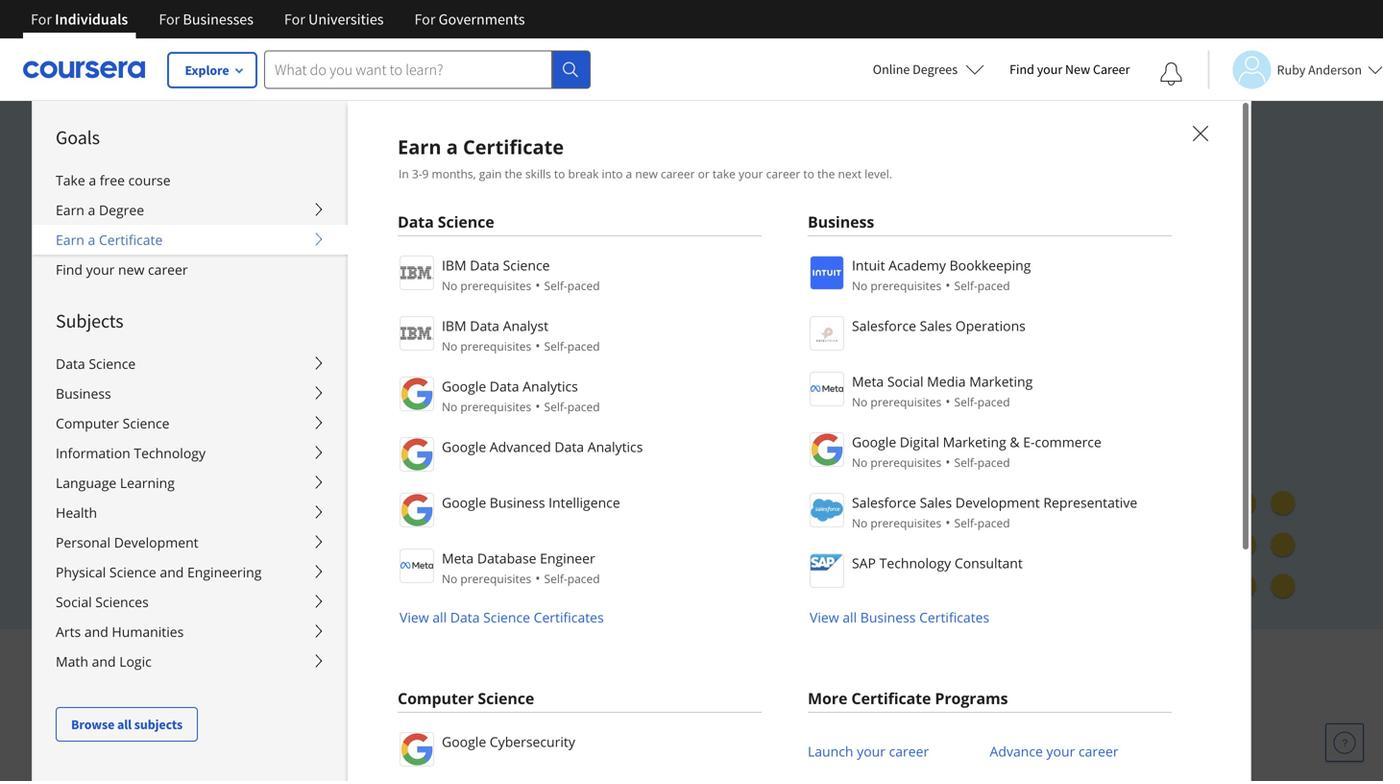 Task type: describe. For each thing, give the bounding box(es) containing it.
google data analytics no prerequisites • self-paced
[[442, 377, 600, 415]]

on
[[673, 270, 699, 299]]

personal development
[[56, 533, 199, 552]]

and inside unlimited access to 7,000+ world-class courses, hands-on projects, and job-ready certificate programs—all included in your subscription
[[224, 304, 262, 332]]

for for businesses
[[159, 10, 180, 29]]

programs—all
[[469, 304, 609, 332]]

for for universities
[[284, 10, 305, 29]]

$59
[[135, 431, 158, 449]]

math and logic
[[56, 652, 152, 671]]

computer science inside earn a certificate menu item
[[398, 688, 535, 709]]

no inside google digital marketing & e-commerce no prerequisites • self-paced
[[852, 455, 868, 470]]

new inside find your new career link
[[118, 260, 144, 279]]

more certificate programs
[[808, 688, 1008, 709]]

your inside unlimited access to 7,000+ world-class courses, hands-on projects, and job-ready certificate programs—all included in your subscription
[[135, 337, 180, 366]]

find your new career
[[1010, 61, 1131, 78]]

learn from
[[307, 644, 433, 676]]

no inside ibm data science no prerequisites • self-paced
[[442, 278, 458, 294]]

math
[[56, 652, 88, 671]]

logic
[[119, 652, 152, 671]]

1 the from the left
[[505, 166, 523, 182]]

development inside popup button
[[114, 533, 199, 552]]

browse
[[71, 716, 115, 733]]

for individuals
[[31, 10, 128, 29]]

google cybersecurity link
[[398, 730, 762, 767]]

language learning
[[56, 474, 175, 492]]

ruby anderson button
[[1208, 50, 1384, 89]]

to inside unlimited access to 7,000+ world-class courses, hands-on projects, and job-ready certificate programs—all included in your subscription
[[306, 270, 326, 299]]

1 vertical spatial day
[[276, 520, 300, 538]]

in
[[399, 166, 409, 182]]

bookkeeping
[[950, 256, 1031, 274]]

included
[[614, 304, 699, 332]]

earn a certificate button
[[33, 225, 348, 255]]

14-
[[256, 520, 276, 538]]

into
[[602, 166, 623, 182]]

for for governments
[[415, 10, 436, 29]]

take
[[713, 166, 736, 182]]

1 horizontal spatial to
[[554, 166, 565, 182]]

banner navigation
[[15, 0, 541, 38]]

paced inside salesforce sales development representative no prerequisites • self-paced
[[978, 515, 1011, 531]]

a for earn a certificate
[[88, 231, 95, 249]]

3-
[[412, 166, 422, 182]]

• inside meta database engineer no prerequisites • self-paced
[[535, 569, 541, 587]]

take
[[56, 171, 85, 189]]

view all business certificates
[[810, 608, 990, 627]]

technology for sap
[[880, 554, 952, 572]]

self- inside 'intuit academy bookkeeping no prerequisites • self-paced'
[[955, 278, 978, 294]]

• inside salesforce sales development representative no prerequisites • self-paced
[[946, 513, 951, 531]]

science down months,
[[438, 211, 495, 232]]

social sciences button
[[33, 587, 348, 617]]

google for google business intelligence
[[442, 493, 486, 512]]

academy
[[889, 256, 947, 274]]

no inside the ibm data analyst no prerequisites • self-paced
[[442, 338, 458, 354]]

earn a degree button
[[33, 195, 348, 225]]

paced inside google digital marketing & e-commerce no prerequisites • self-paced
[[978, 455, 1011, 470]]

data inside data science dropdown button
[[56, 355, 85, 373]]

show notifications image
[[1160, 62, 1183, 86]]

partnername logo image inside google cybersecurity link
[[400, 732, 434, 767]]

list for business
[[808, 254, 1172, 627]]

partnername logo image inside salesforce sales operations link
[[810, 316, 845, 351]]

view all business certificates link
[[808, 608, 990, 627]]

prerequisites inside 'intuit academy bookkeeping no prerequisites • self-paced'
[[871, 278, 942, 294]]

your for find your new career
[[86, 260, 115, 279]]

google image
[[511, 703, 615, 739]]

health button
[[33, 498, 348, 528]]

2 horizontal spatial to
[[804, 166, 815, 182]]

information
[[56, 444, 130, 462]]

ibm data analyst no prerequisites • self-paced
[[442, 317, 600, 355]]

computer inside earn a certificate menu item
[[398, 688, 474, 709]]

career inside launch your career link
[[889, 742, 929, 761]]

information technology button
[[33, 438, 348, 468]]

advance your career
[[990, 742, 1119, 761]]

no inside meta social media marketing no prerequisites • self-paced
[[852, 394, 868, 410]]

explore button
[[168, 53, 257, 87]]

meta for meta social media marketing
[[852, 372, 884, 391]]

and inside popup button
[[160, 563, 184, 581]]

close image
[[1189, 121, 1214, 146]]

cybersecurity
[[490, 733, 575, 751]]

google business intelligence link
[[398, 491, 762, 528]]

partnername logo image inside google advanced data analytics link
[[400, 437, 434, 472]]

a for earn a certificate in 3-9 months, gain the skills to break into a new career or take your career to the next level.
[[447, 134, 458, 160]]

job-
[[268, 304, 305, 332]]

earn for earn a certificate
[[56, 231, 84, 249]]

and inside 'dropdown button'
[[92, 652, 116, 671]]

prerequisites inside meta social media marketing no prerequisites • self-paced
[[871, 394, 942, 410]]

launch
[[808, 742, 854, 761]]

prerequisites inside google digital marketing & e-commerce no prerequisites • self-paced
[[871, 455, 942, 470]]

projects,
[[135, 304, 219, 332]]

explore menu element
[[33, 101, 348, 742]]

science inside popup button
[[109, 563, 156, 581]]

find your new career link
[[1000, 58, 1140, 82]]

technology for information
[[134, 444, 206, 462]]

science inside ibm data science no prerequisites • self-paced
[[503, 256, 550, 274]]

anytime
[[262, 431, 318, 449]]

university of illinois at urbana-champaign image
[[148, 706, 298, 737]]

social inside dropdown button
[[56, 593, 92, 611]]

• inside google data analytics no prerequisites • self-paced
[[535, 397, 541, 415]]

paced inside meta social media marketing no prerequisites • self-paced
[[978, 394, 1011, 410]]

meta for meta database engineer
[[442, 549, 474, 567]]

consultant
[[955, 554, 1023, 572]]

science inside dropdown button
[[89, 355, 136, 373]]

self- inside meta database engineer no prerequisites • self-paced
[[544, 571, 568, 587]]

intelligence
[[549, 493, 620, 512]]

your inside earn a certificate in 3-9 months, gain the skills to break into a new career or take your career to the next level.
[[739, 166, 764, 182]]

data science inside dropdown button
[[56, 355, 136, 373]]

level.
[[865, 166, 893, 182]]

earn for earn a certificate in 3-9 months, gain the skills to break into a new career or take your career to the next level.
[[398, 134, 442, 160]]

universities
[[308, 10, 384, 29]]

• inside the ibm data analyst no prerequisites • self-paced
[[535, 336, 541, 355]]

salesforce sales operations link
[[808, 314, 1172, 351]]

access
[[236, 270, 300, 299]]

earn a degree
[[56, 201, 144, 219]]

with
[[222, 520, 252, 538]]

day inside button
[[215, 475, 239, 494]]

0 horizontal spatial or
[[135, 520, 149, 538]]

personal
[[56, 533, 111, 552]]

science down meta database engineer no prerequisites • self-paced
[[483, 608, 530, 627]]

google for google digital marketing & e-commerce no prerequisites • self-paced
[[852, 433, 897, 451]]

for for individuals
[[31, 10, 52, 29]]

physical
[[56, 563, 106, 581]]

courses,
[[518, 270, 600, 299]]

or inside earn a certificate in 3-9 months, gain the skills to break into a new career or take your career to the next level.
[[698, 166, 710, 182]]

ibm for ibm data science
[[442, 256, 467, 274]]

intuit
[[852, 256, 886, 274]]

start
[[165, 475, 199, 494]]

business down next
[[808, 211, 875, 232]]

explore
[[185, 62, 229, 79]]

meta social media marketing no prerequisites • self-paced
[[852, 372, 1033, 410]]

language learning button
[[33, 468, 348, 498]]

engineer
[[540, 549, 596, 567]]

• inside 'intuit academy bookkeeping no prerequisites • self-paced'
[[946, 276, 951, 294]]

sciences
[[95, 593, 149, 611]]

find your new career link
[[33, 255, 348, 284]]

social sciences
[[56, 593, 149, 611]]

google for google data analytics no prerequisites • self-paced
[[442, 377, 486, 395]]

career right the take
[[766, 166, 801, 182]]

business button
[[33, 379, 348, 408]]

a for earn a degree
[[88, 201, 95, 219]]

close image
[[1188, 120, 1213, 145]]

humanities
[[112, 623, 184, 641]]

data down database
[[450, 608, 480, 627]]

2 certificates from the left
[[920, 608, 990, 627]]

personal development button
[[33, 528, 348, 557]]

salesforce for salesforce sales operations
[[852, 317, 917, 335]]

paced inside 'intuit academy bookkeeping no prerequisites • self-paced'
[[978, 278, 1011, 294]]

$399
[[152, 520, 183, 538]]

sas image
[[789, 706, 862, 737]]

representative
[[1044, 493, 1138, 512]]

data down 3-
[[398, 211, 434, 232]]

google for google advanced data analytics
[[442, 438, 486, 456]]

ibm data science no prerequisites • self-paced
[[442, 256, 600, 294]]

list for data science
[[398, 254, 762, 627]]

your for advance your career
[[1047, 742, 1076, 761]]

launch your career link
[[808, 730, 929, 773]]

programs
[[935, 688, 1008, 709]]



Task type: locate. For each thing, give the bounding box(es) containing it.
1 vertical spatial sales
[[920, 493, 952, 512]]

• down analyst
[[535, 336, 541, 355]]

career down earn a certificate popup button
[[148, 260, 188, 279]]

paced up consultant
[[978, 515, 1011, 531]]

1 vertical spatial social
[[56, 593, 92, 611]]

1 horizontal spatial computer
[[398, 688, 474, 709]]

coursera plus image
[[135, 180, 427, 209]]

analytics inside google data analytics no prerequisites • self-paced
[[523, 377, 578, 395]]

paced inside ibm data science no prerequisites • self-paced
[[568, 278, 600, 294]]

1 vertical spatial computer
[[398, 688, 474, 709]]

degree
[[99, 201, 144, 219]]

1 vertical spatial marketing
[[943, 433, 1007, 451]]

1 vertical spatial or
[[135, 520, 149, 538]]

google inside google digital marketing & e-commerce no prerequisites • self-paced
[[852, 433, 897, 451]]

• inside ibm data science no prerequisites • self-paced
[[535, 276, 541, 294]]

a for take a free course
[[89, 171, 96, 189]]

goals
[[56, 125, 100, 149]]

list containing intuit academy bookkeeping
[[808, 254, 1172, 627]]

all down the sap
[[843, 608, 857, 627]]

1 sales from the top
[[920, 317, 952, 335]]

your inside find your new career link
[[86, 260, 115, 279]]

google left advanced
[[442, 438, 486, 456]]

for left 'businesses'
[[159, 10, 180, 29]]

1 horizontal spatial social
[[888, 372, 924, 391]]

salesforce down "intuit"
[[852, 317, 917, 335]]

1 vertical spatial ibm
[[442, 317, 467, 335]]

google left digital
[[852, 433, 897, 451]]

technology up start at the left
[[134, 444, 206, 462]]

1 horizontal spatial view
[[810, 608, 839, 627]]

ibm inside ibm data science no prerequisites • self-paced
[[442, 256, 467, 274]]

list for more certificate programs
[[808, 730, 1172, 781]]

a
[[447, 134, 458, 160], [626, 166, 633, 182], [89, 171, 96, 189], [88, 201, 95, 219], [88, 231, 95, 249]]

arts and humanities button
[[33, 617, 348, 647]]

paced inside the ibm data analyst no prerequisites • self-paced
[[568, 338, 600, 354]]

prerequisites inside google data analytics no prerequisites • self-paced
[[461, 399, 532, 415]]

0 vertical spatial meta
[[852, 372, 884, 391]]

earn inside earn a certificate in 3-9 months, gain the skills to break into a new career or take your career to the next level.
[[398, 134, 442, 160]]

self- down bookkeeping
[[955, 278, 978, 294]]

1 certificates from the left
[[534, 608, 604, 627]]

1 horizontal spatial analytics
[[588, 438, 643, 456]]

development
[[956, 493, 1040, 512], [114, 533, 199, 552]]

None search field
[[264, 50, 591, 89]]

social left media
[[888, 372, 924, 391]]

1 horizontal spatial computer science
[[398, 688, 535, 709]]

money-
[[303, 520, 354, 538]]

marketing inside meta social media marketing no prerequisites • self-paced
[[970, 372, 1033, 391]]

for up what do you want to learn? text box
[[415, 10, 436, 29]]

development up 'physical science and engineering'
[[114, 533, 199, 552]]

sap
[[852, 554, 876, 572]]

take a free course link
[[33, 165, 348, 195]]

math and logic button
[[33, 647, 348, 677]]

meta down the guarantee at the bottom of page
[[442, 549, 474, 567]]

and inside dropdown button
[[84, 623, 108, 641]]

social inside meta social media marketing no prerequisites • self-paced
[[888, 372, 924, 391]]

all up learn from
[[433, 608, 447, 627]]

1 horizontal spatial day
[[276, 520, 300, 538]]

no inside google data analytics no prerequisites • self-paced
[[442, 399, 458, 415]]

paced down '&' at bottom right
[[978, 455, 1011, 470]]

2 sales from the top
[[920, 493, 952, 512]]

1 vertical spatial computer science
[[398, 688, 535, 709]]

/month,
[[158, 431, 212, 449]]

your right advance
[[1047, 742, 1076, 761]]

1 for from the left
[[31, 10, 52, 29]]

1 vertical spatial salesforce
[[852, 493, 917, 512]]

0 vertical spatial sales
[[920, 317, 952, 335]]

hands-
[[606, 270, 673, 299]]

self- up the google advanced data analytics
[[544, 399, 568, 415]]

next
[[838, 166, 862, 182]]

/year
[[183, 520, 219, 538]]

new
[[1066, 61, 1091, 78]]

paced up programs—all
[[568, 278, 600, 294]]

1 horizontal spatial or
[[698, 166, 710, 182]]

$59 /month, cancel anytime
[[135, 431, 318, 449]]

information technology
[[56, 444, 206, 462]]

business down advanced
[[490, 493, 545, 512]]

sales for operations
[[920, 317, 952, 335]]

2 the from the left
[[818, 166, 835, 182]]

subjects
[[56, 309, 124, 333]]

prerequisites inside the ibm data analyst no prerequisites • self-paced
[[461, 338, 532, 354]]

class
[[466, 270, 513, 299]]

paced up '&' at bottom right
[[978, 394, 1011, 410]]

prerequisites down academy
[[871, 278, 942, 294]]

self-
[[544, 278, 568, 294], [955, 278, 978, 294], [544, 338, 568, 354], [955, 394, 978, 410], [544, 399, 568, 415], [955, 455, 978, 470], [955, 515, 978, 531], [544, 571, 568, 587]]

hec paris image
[[924, 701, 991, 741]]

ibm
[[442, 256, 467, 274], [442, 317, 467, 335]]

in
[[704, 304, 723, 332]]

1 vertical spatial certificate
[[99, 231, 163, 249]]

computer science up google cybersecurity
[[398, 688, 535, 709]]

free
[[100, 171, 125, 189]]

course
[[128, 171, 171, 189]]

new inside earn a certificate in 3-9 months, gain the skills to break into a new career or take your career to the next level.
[[636, 166, 658, 182]]

and left "logic"
[[92, 652, 116, 671]]

0 vertical spatial computer
[[56, 414, 119, 432]]

no inside meta database engineer no prerequisites • self-paced
[[442, 571, 458, 587]]

unlimited
[[135, 270, 231, 299]]

all for business
[[843, 608, 857, 627]]

governments
[[439, 10, 525, 29]]

computer inside popup button
[[56, 414, 119, 432]]

prerequisites up analyst
[[461, 278, 532, 294]]

google business intelligence
[[442, 493, 620, 512]]

earn a certificate group
[[32, 100, 1384, 781]]

your for find your new career
[[1038, 61, 1063, 78]]

9
[[422, 166, 429, 182]]

no inside 'intuit academy bookkeeping no prerequisites • self-paced'
[[852, 278, 868, 294]]

your inside advance your career link
[[1047, 742, 1076, 761]]

arts and humanities
[[56, 623, 184, 641]]

cancel
[[216, 431, 258, 449]]

google
[[442, 377, 486, 395], [852, 433, 897, 451], [442, 438, 486, 456], [442, 493, 486, 512], [442, 733, 486, 751]]

0 horizontal spatial computer
[[56, 414, 119, 432]]

to up the ready
[[306, 270, 326, 299]]

data inside the ibm data analyst no prerequisites • self-paced
[[470, 317, 500, 335]]

the right gain
[[505, 166, 523, 182]]

data science down subjects
[[56, 355, 136, 373]]

0 vertical spatial new
[[636, 166, 658, 182]]

google up the guarantee at the bottom of page
[[442, 493, 486, 512]]

your down earn a certificate at top left
[[86, 260, 115, 279]]

2 ibm from the top
[[442, 317, 467, 335]]

1 horizontal spatial development
[[956, 493, 1040, 512]]

meta inside meta database engineer no prerequisites • self-paced
[[442, 549, 474, 567]]

view for business
[[810, 608, 839, 627]]

find for find your new career
[[1010, 61, 1035, 78]]

paced down programs—all
[[568, 338, 600, 354]]

2 vertical spatial earn
[[56, 231, 84, 249]]

career left the take
[[661, 166, 695, 182]]

1 salesforce from the top
[[852, 317, 917, 335]]

meta
[[852, 372, 884, 391], [442, 549, 474, 567]]

for governments
[[415, 10, 525, 29]]

data right advanced
[[555, 438, 584, 456]]

your inside launch your career link
[[857, 742, 886, 761]]

computer science
[[56, 414, 170, 432], [398, 688, 535, 709]]

find your new career
[[56, 260, 188, 279]]

free
[[242, 475, 271, 494]]

and up subscription
[[224, 304, 262, 332]]

2 vertical spatial certificate
[[852, 688, 932, 709]]

self- inside the ibm data analyst no prerequisites • self-paced
[[544, 338, 568, 354]]

career
[[1094, 61, 1131, 78]]

business inside dropdown button
[[56, 384, 111, 403]]

or left $399
[[135, 520, 149, 538]]

view for data science
[[400, 608, 429, 627]]

0 horizontal spatial all
[[117, 716, 132, 733]]

1 view from the left
[[400, 608, 429, 627]]

1 horizontal spatial find
[[1010, 61, 1035, 78]]

earn inside earn a degree popup button
[[56, 201, 84, 219]]

from
[[375, 644, 427, 676]]

0 horizontal spatial view
[[400, 608, 429, 627]]

analyst
[[503, 317, 549, 335]]

0 horizontal spatial new
[[118, 260, 144, 279]]

1 horizontal spatial meta
[[852, 372, 884, 391]]

for universities
[[284, 10, 384, 29]]

data inside google advanced data analytics link
[[555, 438, 584, 456]]

ruby
[[1278, 61, 1306, 78]]

3 for from the left
[[284, 10, 305, 29]]

day
[[215, 475, 239, 494], [276, 520, 300, 538]]

salesforce sales development representative no prerequisites • self-paced
[[852, 493, 1138, 531]]

marketing
[[970, 372, 1033, 391], [943, 433, 1007, 451]]

0 horizontal spatial analytics
[[523, 377, 578, 395]]

science up programs—all
[[503, 256, 550, 274]]

all inside button
[[117, 716, 132, 733]]

0 vertical spatial earn
[[398, 134, 442, 160]]

earn a certificate menu item
[[347, 100, 1384, 781]]

prerequisites inside salesforce sales development representative no prerequisites • self-paced
[[871, 515, 942, 531]]

ibm for ibm data analyst
[[442, 317, 467, 335]]

health
[[56, 504, 97, 522]]

career inside find your new career link
[[148, 260, 188, 279]]

the left next
[[818, 166, 835, 182]]

0 vertical spatial social
[[888, 372, 924, 391]]

intuit academy bookkeeping no prerequisites • self-paced
[[852, 256, 1031, 294]]

all for data science
[[433, 608, 447, 627]]

coursera image
[[23, 54, 145, 85]]

johns hopkins university image
[[1053, 703, 1236, 739]]

certificates down engineer
[[534, 608, 604, 627]]

meta inside meta social media marketing no prerequisites • self-paced
[[852, 372, 884, 391]]

development inside salesforce sales development representative no prerequisites • self-paced
[[956, 493, 1040, 512]]

business down the sap
[[861, 608, 916, 627]]

months,
[[432, 166, 476, 182]]

self- inside google digital marketing & e-commerce no prerequisites • self-paced
[[955, 455, 978, 470]]

1 horizontal spatial new
[[636, 166, 658, 182]]

ready
[[305, 304, 361, 332]]

1 vertical spatial meta
[[442, 549, 474, 567]]

google down the ibm data analyst no prerequisites • self-paced
[[442, 377, 486, 395]]

0 horizontal spatial to
[[306, 270, 326, 299]]

1 ibm from the top
[[442, 256, 467, 274]]

sales inside salesforce sales development representative no prerequisites • self-paced
[[920, 493, 952, 512]]

partnername logo image inside sap technology consultant link
[[810, 554, 845, 588]]

• inside google digital marketing & e-commerce no prerequisites • self-paced
[[946, 453, 951, 471]]

a right into
[[626, 166, 633, 182]]

earn up 3-
[[398, 134, 442, 160]]

1 vertical spatial new
[[118, 260, 144, 279]]

advanced
[[490, 438, 551, 456]]

google cybersecurity
[[442, 733, 575, 751]]

business up information
[[56, 384, 111, 403]]

google for google cybersecurity
[[442, 733, 486, 751]]

data down the ibm data analyst no prerequisites • self-paced
[[490, 377, 519, 395]]

ibm up certificate
[[442, 256, 467, 274]]

more
[[808, 688, 848, 709]]

career inside advance your career link
[[1079, 742, 1119, 761]]

2 horizontal spatial all
[[843, 608, 857, 627]]

2 horizontal spatial certificate
[[852, 688, 932, 709]]

gain
[[479, 166, 502, 182]]

meta left media
[[852, 372, 884, 391]]

or left the take
[[698, 166, 710, 182]]

to right skills
[[554, 166, 565, 182]]

view all data science certificates
[[400, 608, 604, 627]]

data inside ibm data science no prerequisites • self-paced
[[470, 256, 500, 274]]

your right launch
[[857, 742, 886, 761]]

1 horizontal spatial all
[[433, 608, 447, 627]]

1 vertical spatial technology
[[880, 554, 952, 572]]

0 horizontal spatial technology
[[134, 444, 206, 462]]

certificate up the launch your career
[[852, 688, 932, 709]]

day left free
[[215, 475, 239, 494]]

sales for development
[[920, 493, 952, 512]]

paced inside meta database engineer no prerequisites • self-paced
[[568, 571, 600, 587]]

0 vertical spatial find
[[1010, 61, 1035, 78]]

for left universities
[[284, 10, 305, 29]]

salesforce inside salesforce sales development representative no prerequisites • self-paced
[[852, 493, 917, 512]]

technology inside dropdown button
[[134, 444, 206, 462]]

2 for from the left
[[159, 10, 180, 29]]

salesforce for salesforce sales development representative no prerequisites • self-paced
[[852, 493, 917, 512]]

to left next
[[804, 166, 815, 182]]

ibm inside the ibm data analyst no prerequisites • self-paced
[[442, 317, 467, 335]]

prerequisites down database
[[461, 571, 532, 587]]

• inside meta social media marketing no prerequisites • self-paced
[[946, 392, 951, 410]]

marketing left '&' at bottom right
[[943, 433, 1007, 451]]

no inside salesforce sales development representative no prerequisites • self-paced
[[852, 515, 868, 531]]

google left the cybersecurity
[[442, 733, 486, 751]]

commerce
[[1035, 433, 1102, 451]]

certificate
[[367, 304, 464, 332]]

prerequisites inside ibm data science no prerequisites • self-paced
[[461, 278, 532, 294]]

self- inside google data analytics no prerequisites • self-paced
[[544, 399, 568, 415]]

certificate up find your new career
[[99, 231, 163, 249]]

list
[[398, 254, 762, 627], [808, 254, 1172, 627], [808, 730, 1172, 781]]

0 vertical spatial marketing
[[970, 372, 1033, 391]]

ibm down world-
[[442, 317, 467, 335]]

0 horizontal spatial certificate
[[99, 231, 163, 249]]

7,000+
[[332, 270, 397, 299]]

data inside google data analytics no prerequisites • self-paced
[[490, 377, 519, 395]]

paced down bookkeeping
[[978, 278, 1011, 294]]

• up programs—all
[[535, 276, 541, 294]]

and up 'social sciences' dropdown button
[[160, 563, 184, 581]]

social
[[888, 372, 924, 391], [56, 593, 92, 611]]

0 horizontal spatial find
[[56, 260, 83, 279]]

anderson
[[1309, 61, 1363, 78]]

degrees
[[913, 61, 958, 78]]

1 horizontal spatial technology
[[880, 554, 952, 572]]

1 vertical spatial analytics
[[588, 438, 643, 456]]

0 vertical spatial computer science
[[56, 414, 170, 432]]

partnername logo image inside google business intelligence link
[[400, 493, 434, 528]]

view up the more
[[810, 608, 839, 627]]

0 vertical spatial certificate
[[463, 134, 564, 160]]

1 horizontal spatial certificates
[[920, 608, 990, 627]]

4 for from the left
[[415, 10, 436, 29]]

take a free course
[[56, 171, 171, 189]]

certificates down sap technology consultant
[[920, 608, 990, 627]]

computer science inside popup button
[[56, 414, 170, 432]]

google advanced data analytics link
[[398, 435, 762, 472]]

subjects
[[134, 716, 183, 733]]

self- down programs—all
[[544, 338, 568, 354]]

help center image
[[1334, 731, 1357, 754]]

find down earn a certificate at top left
[[56, 260, 83, 279]]

online degrees
[[873, 61, 958, 78]]

marketing inside google digital marketing & e-commerce no prerequisites • self-paced
[[943, 433, 1007, 451]]

• down engineer
[[535, 569, 541, 587]]

earn for earn a degree
[[56, 201, 84, 219]]

0 vertical spatial salesforce
[[852, 317, 917, 335]]

1 vertical spatial find
[[56, 260, 83, 279]]

database
[[477, 549, 537, 567]]

certificate for earn a certificate
[[99, 231, 163, 249]]

career down johns hopkins university image
[[1079, 742, 1119, 761]]

science down subjects
[[89, 355, 136, 373]]

find inside explore menu element
[[56, 260, 83, 279]]

business
[[808, 211, 875, 232], [56, 384, 111, 403], [490, 493, 545, 512], [861, 608, 916, 627]]

1 horizontal spatial data science
[[398, 211, 495, 232]]

0 horizontal spatial social
[[56, 593, 92, 611]]

science inside popup button
[[123, 414, 170, 432]]

0 horizontal spatial computer science
[[56, 414, 170, 432]]

0 horizontal spatial certificates
[[534, 608, 604, 627]]

career down more certificate programs
[[889, 742, 929, 761]]

sales up sap technology consultant
[[920, 493, 952, 512]]

salesforce up the sap
[[852, 493, 917, 512]]

• up salesforce sales development representative no prerequisites • self-paced
[[946, 453, 951, 471]]

prerequisites down digital
[[871, 455, 942, 470]]

1 vertical spatial data science
[[56, 355, 136, 373]]

0 vertical spatial or
[[698, 166, 710, 182]]

prerequisites
[[461, 278, 532, 294], [871, 278, 942, 294], [461, 338, 532, 354], [871, 394, 942, 410], [461, 399, 532, 415], [871, 455, 942, 470], [871, 515, 942, 531], [461, 571, 532, 587]]

social up arts
[[56, 593, 92, 611]]

2 view from the left
[[810, 608, 839, 627]]

1 vertical spatial development
[[114, 533, 199, 552]]

duke university image
[[360, 703, 449, 734]]

break
[[568, 166, 599, 182]]

0 horizontal spatial data science
[[56, 355, 136, 373]]

0 horizontal spatial development
[[114, 533, 199, 552]]

all
[[433, 608, 447, 627], [843, 608, 857, 627], [117, 716, 132, 733]]

data science
[[398, 211, 495, 232], [56, 355, 136, 373]]

data right world-
[[470, 256, 500, 274]]

0 horizontal spatial meta
[[442, 549, 474, 567]]

self- up salesforce sales development representative no prerequisites • self-paced
[[955, 455, 978, 470]]

list containing ibm data science
[[398, 254, 762, 627]]

certificate up gain
[[463, 134, 564, 160]]

• up sap technology consultant
[[946, 513, 951, 531]]

and
[[224, 304, 262, 332], [160, 563, 184, 581], [84, 623, 108, 641], [92, 652, 116, 671]]

self- inside meta social media marketing no prerequisites • self-paced
[[955, 394, 978, 410]]

• down media
[[946, 392, 951, 410]]

prerequisites inside meta database engineer no prerequisites • self-paced
[[461, 571, 532, 587]]

data science inside earn a certificate menu item
[[398, 211, 495, 232]]

data down subjects
[[56, 355, 85, 373]]

certificate for earn a certificate in 3-9 months, gain the skills to break into a new career or take your career to the next level.
[[463, 134, 564, 160]]

self- down engineer
[[544, 571, 568, 587]]

new right into
[[636, 166, 658, 182]]

science up google cybersecurity
[[478, 688, 535, 709]]

sales down 'intuit academy bookkeeping no prerequisites • self-paced'
[[920, 317, 952, 335]]

your for launch your career
[[857, 742, 886, 761]]

earn down the earn a degree
[[56, 231, 84, 249]]

analytics down the ibm data analyst no prerequisites • self-paced
[[523, 377, 578, 395]]

0 vertical spatial development
[[956, 493, 1040, 512]]

0 vertical spatial data science
[[398, 211, 495, 232]]

self- inside salesforce sales development representative no prerequisites • self-paced
[[955, 515, 978, 531]]

find for find your new career
[[56, 260, 83, 279]]

1 vertical spatial earn
[[56, 201, 84, 219]]

&
[[1010, 433, 1020, 451]]

1 horizontal spatial certificate
[[463, 134, 564, 160]]

• down academy
[[946, 276, 951, 294]]

your down projects,
[[135, 337, 180, 366]]

engineering
[[187, 563, 262, 581]]

certificate inside earn a certificate in 3-9 months, gain the skills to break into a new career or take your career to the next level.
[[463, 134, 564, 160]]

salesforce sales operations
[[852, 317, 1026, 335]]

your inside find your new career link
[[1038, 61, 1063, 78]]

back
[[354, 520, 386, 538]]

0 vertical spatial analytics
[[523, 377, 578, 395]]

0 vertical spatial day
[[215, 475, 239, 494]]

advance
[[990, 742, 1043, 761]]

earn inside earn a certificate popup button
[[56, 231, 84, 249]]

certificate inside popup button
[[99, 231, 163, 249]]

development down google digital marketing & e-commerce no prerequisites • self-paced
[[956, 493, 1040, 512]]

0 horizontal spatial the
[[505, 166, 523, 182]]

a up months,
[[447, 134, 458, 160]]

list containing launch your career
[[808, 730, 1172, 781]]

What do you want to learn? text field
[[264, 50, 553, 89]]

2 salesforce from the top
[[852, 493, 917, 512]]

earn
[[398, 134, 442, 160], [56, 201, 84, 219], [56, 231, 84, 249]]

0 vertical spatial ibm
[[442, 256, 467, 274]]

browse all subjects button
[[56, 707, 198, 742]]

media
[[927, 372, 966, 391]]

your left new
[[1038, 61, 1063, 78]]

day left 'money-'
[[276, 520, 300, 538]]

paced inside google data analytics no prerequisites • self-paced
[[568, 399, 600, 415]]

start 7-day free trial button
[[135, 461, 336, 508]]

self- inside ibm data science no prerequisites • self-paced
[[544, 278, 568, 294]]

1 horizontal spatial the
[[818, 166, 835, 182]]

analytics
[[523, 377, 578, 395], [588, 438, 643, 456]]

computer up information
[[56, 414, 119, 432]]

0 vertical spatial technology
[[134, 444, 206, 462]]

• up the google advanced data analytics
[[535, 397, 541, 415]]

paced down engineer
[[568, 571, 600, 587]]

self- down media
[[955, 394, 978, 410]]

0 horizontal spatial day
[[215, 475, 239, 494]]

university of michigan image
[[677, 695, 727, 748]]

google inside google data analytics no prerequisites • self-paced
[[442, 377, 486, 395]]

computer science up 'information technology'
[[56, 414, 170, 432]]

partnername logo image
[[400, 256, 434, 290], [810, 256, 845, 290], [400, 316, 434, 351], [810, 316, 845, 351], [810, 372, 845, 406], [400, 377, 434, 411], [810, 432, 845, 467], [400, 437, 434, 472], [400, 493, 434, 528], [810, 493, 845, 528], [400, 549, 434, 583], [810, 554, 845, 588], [400, 732, 434, 767]]



Task type: vqa. For each thing, say whether or not it's contained in the screenshot.
the left Find
yes



